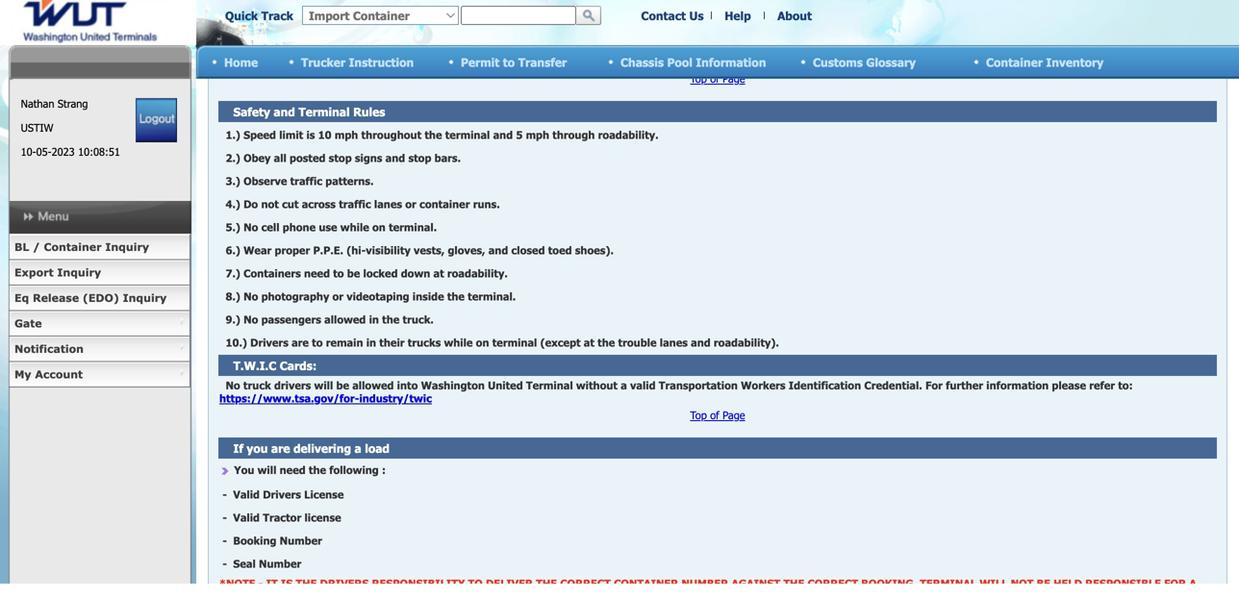 Task type: vqa. For each thing, say whether or not it's contained in the screenshot.
Permit to Transfer on the top of the page
yes



Task type: describe. For each thing, give the bounding box(es) containing it.
1 horizontal spatial container
[[986, 55, 1043, 69]]

bl
[[14, 241, 29, 254]]

trucker instruction
[[301, 55, 414, 69]]

10-05-2023 10:08:51
[[21, 145, 120, 158]]

quick track
[[225, 8, 293, 22]]

my account
[[14, 368, 83, 381]]

bl / container inquiry
[[14, 241, 149, 254]]

container inventory
[[986, 55, 1104, 69]]

1 vertical spatial container
[[44, 241, 102, 254]]

home
[[224, 55, 258, 69]]

about
[[777, 8, 812, 22]]

information
[[696, 55, 766, 69]]

gate link
[[9, 311, 191, 337]]

nathan
[[21, 97, 54, 110]]

bl / container inquiry link
[[9, 235, 191, 260]]

1 vertical spatial inquiry
[[57, 266, 101, 279]]

ustiw
[[21, 121, 53, 134]]

quick
[[225, 8, 258, 22]]

help link
[[725, 8, 751, 22]]

nathan strang
[[21, 97, 88, 110]]

chassis pool information
[[621, 55, 766, 69]]

notification link
[[9, 337, 191, 362]]

my account link
[[9, 362, 191, 388]]

login image
[[136, 98, 177, 142]]

10-
[[21, 145, 36, 158]]

2023
[[52, 145, 75, 158]]

track
[[261, 8, 293, 22]]

strang
[[58, 97, 88, 110]]

eq release (edo) inquiry
[[14, 292, 167, 305]]

account
[[35, 368, 83, 381]]

glossary
[[866, 55, 916, 69]]

about link
[[777, 8, 812, 22]]

customs
[[813, 55, 863, 69]]

chassis
[[621, 55, 664, 69]]

customs glossary
[[813, 55, 916, 69]]



Task type: locate. For each thing, give the bounding box(es) containing it.
2 vertical spatial inquiry
[[123, 292, 167, 305]]

inquiry for container
[[105, 241, 149, 254]]

help
[[725, 8, 751, 22]]

inventory
[[1046, 55, 1104, 69]]

permit to transfer
[[461, 55, 567, 69]]

0 vertical spatial container
[[986, 55, 1043, 69]]

inquiry
[[105, 241, 149, 254], [57, 266, 101, 279], [123, 292, 167, 305]]

trucker
[[301, 55, 346, 69]]

eq
[[14, 292, 29, 305]]

05-
[[36, 145, 52, 158]]

to
[[503, 55, 515, 69]]

/
[[33, 241, 40, 254]]

container
[[986, 55, 1043, 69], [44, 241, 102, 254]]

inquiry right "(edo)"
[[123, 292, 167, 305]]

inquiry for (edo)
[[123, 292, 167, 305]]

0 horizontal spatial container
[[44, 241, 102, 254]]

export
[[14, 266, 53, 279]]

contact
[[641, 8, 686, 22]]

contact us link
[[641, 8, 704, 22]]

gate
[[14, 317, 42, 330]]

eq release (edo) inquiry link
[[9, 286, 191, 311]]

(edo)
[[83, 292, 119, 305]]

None text field
[[461, 6, 576, 25]]

transfer
[[518, 55, 567, 69]]

container left inventory
[[986, 55, 1043, 69]]

permit
[[461, 55, 500, 69]]

0 vertical spatial inquiry
[[105, 241, 149, 254]]

10:08:51
[[78, 145, 120, 158]]

notification
[[14, 343, 84, 356]]

export inquiry
[[14, 266, 101, 279]]

inquiry up export inquiry link
[[105, 241, 149, 254]]

us
[[689, 8, 704, 22]]

my
[[14, 368, 31, 381]]

release
[[33, 292, 79, 305]]

contact us
[[641, 8, 704, 22]]

pool
[[667, 55, 693, 69]]

inquiry down bl / container inquiry at the left of page
[[57, 266, 101, 279]]

instruction
[[349, 55, 414, 69]]

export inquiry link
[[9, 260, 191, 286]]

container up export inquiry on the top left
[[44, 241, 102, 254]]



